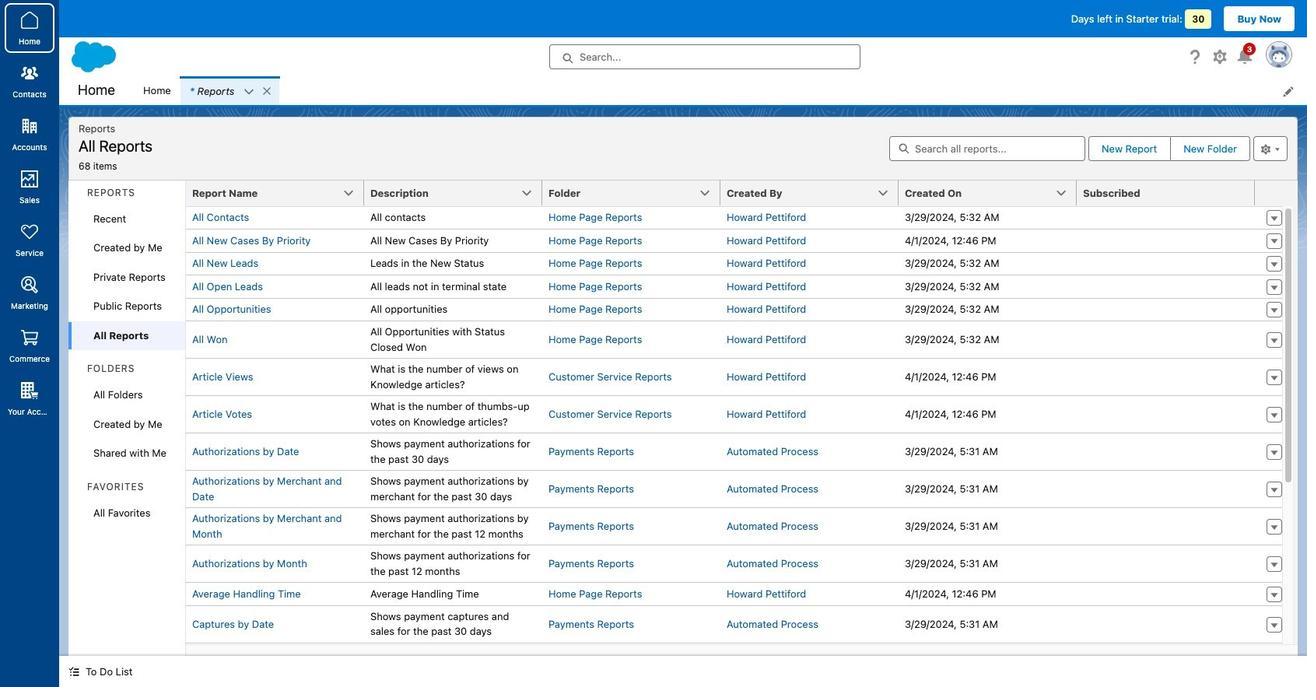 Task type: vqa. For each thing, say whether or not it's contained in the screenshot.
list item
yes



Task type: locate. For each thing, give the bounding box(es) containing it.
created by column header
[[720, 180, 908, 207]]

list item
[[180, 76, 280, 105]]

text default image
[[244, 86, 255, 97], [68, 666, 79, 677]]

1 vertical spatial text default image
[[68, 666, 79, 677]]

text default image
[[262, 85, 273, 96]]

0 vertical spatial text default image
[[244, 86, 255, 97]]

list
[[134, 76, 1307, 105]]

created on column header
[[899, 180, 1086, 207]]

cell
[[1077, 229, 1255, 252], [1077, 252, 1255, 275], [1077, 275, 1255, 298], [1077, 298, 1255, 321], [1077, 321, 1255, 358], [1077, 358, 1255, 396], [1077, 396, 1255, 433], [1077, 433, 1255, 470], [1077, 470, 1255, 508], [1077, 508, 1255, 545], [1077, 545, 1255, 582], [1077, 582, 1255, 605], [1077, 605, 1255, 643], [364, 643, 542, 687], [542, 643, 720, 687], [720, 643, 899, 687], [899, 643, 1077, 687], [1077, 643, 1255, 687], [1255, 643, 1294, 687]]

0 horizontal spatial text default image
[[68, 666, 79, 677]]

actions column header
[[1255, 180, 1294, 207]]

all reports grid
[[186, 180, 1294, 687]]



Task type: describe. For each thing, give the bounding box(es) containing it.
report name column header
[[186, 180, 373, 207]]

description column header
[[364, 180, 552, 207]]

Search all reports... text field
[[889, 136, 1085, 161]]

1 horizontal spatial text default image
[[244, 86, 255, 97]]

subscribed column header
[[1077, 180, 1264, 207]]

actions image
[[1255, 180, 1294, 205]]

folder column header
[[542, 180, 730, 207]]



